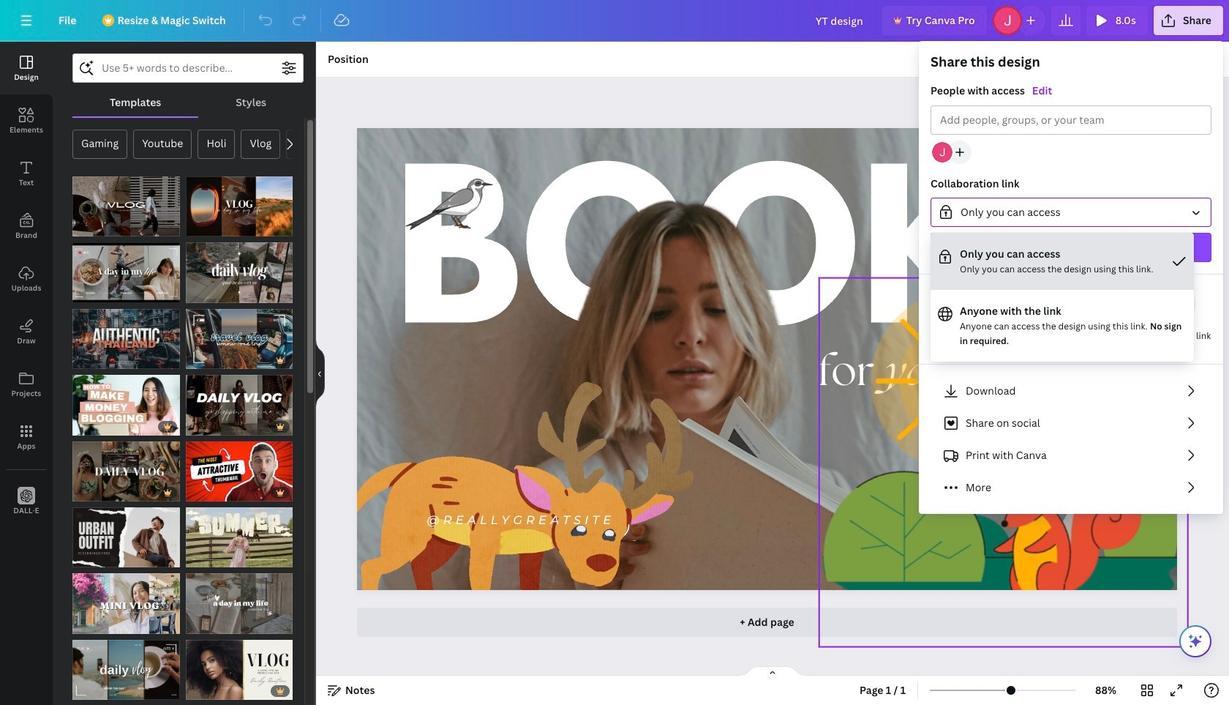 Task type: describe. For each thing, give the bounding box(es) containing it.
brown and white simple vlog youtube thumbnail image
[[72, 176, 180, 237]]

2 brown minimalist lifestyle daily vlog youtube thumbnail group from the top
[[72, 631, 180, 700]]

most attractive youtube thumbnail image
[[186, 441, 293, 502]]

big text how to youtube thumbnail image
[[72, 375, 180, 435]]

side panel tab list
[[0, 42, 53, 528]]

aesthetic simple vacation trip youtube thumbnail image
[[186, 507, 293, 568]]

brown black elegant aesthetic fashion vlog youtube thumbnail image
[[186, 375, 293, 435]]

blue vintage retro travel vlog youtube thumbnail group
[[186, 309, 293, 369]]

brown black elegant aesthetic fashion vlog youtube thumbnail group
[[186, 375, 293, 435]]

big text how to youtube thumbnail group
[[72, 375, 180, 435]]

blue vintage retro travel vlog youtube thumbnail image
[[186, 309, 293, 369]]

white simple mini vlog youtube thumbnail image
[[72, 574, 180, 634]]

1 brown minimalist lifestyle daily vlog youtube thumbnail group from the top
[[72, 243, 180, 303]]

deer animated sticker image
[[337, 266, 699, 635]]

neutral elegant minimalist daily vlog youtube thumbnail image
[[186, 243, 293, 303]]

Zoom button
[[1083, 679, 1130, 702]]

Add people, groups, or your team text field
[[941, 106, 1203, 134]]

brown minimalist lifestyle daily vlog youtube thumbnail image for first brown minimalist lifestyle daily vlog youtube thumbnail group from the top of the page
[[72, 243, 180, 303]]

show pages image
[[738, 665, 808, 677]]

beige minimalist aesthetic daily vlog youtube thumbnail group
[[186, 574, 293, 634]]



Task type: locate. For each thing, give the bounding box(es) containing it.
1 option from the top
[[931, 233, 1195, 290]]

brown minimalist lifestyle daily vlog youtube thumbnail image down white simple mini vlog youtube thumbnail group
[[72, 640, 180, 700]]

dark grey minimalist photo travel youtube thumbnail group
[[72, 309, 180, 369]]

beige minimalist aesthetic daily vlog youtube thumbnail image
[[186, 574, 293, 634]]

0 vertical spatial brown minimalist lifestyle daily vlog youtube thumbnail group
[[72, 243, 180, 303]]

1 brown minimalist lifestyle daily vlog youtube thumbnail image from the top
[[72, 243, 180, 303]]

animated squirrel outdoors image
[[820, 278, 1189, 647], [820, 278, 1189, 647]]

brown white modern lifestyle vlog youtube thumbnail group
[[72, 441, 180, 502]]

Use 5+ words to describe... search field
[[102, 54, 275, 82]]

hide image
[[316, 338, 325, 409]]

2 brown minimalist lifestyle daily vlog youtube thumbnail image from the top
[[72, 640, 180, 700]]

0 vertical spatial brown minimalist lifestyle daily vlog youtube thumbnail image
[[72, 243, 180, 303]]

None button
[[931, 198, 1212, 227]]

list
[[931, 376, 1212, 502]]

canva assistant image
[[1187, 633, 1205, 650]]

brown minimalist lifestyle daily vlog youtube thumbnail image
[[72, 243, 180, 303], [72, 640, 180, 700]]

beige minimalist vlog daily routine youtube thumbnail image
[[186, 640, 293, 700]]

white simple mini vlog youtube thumbnail group
[[72, 574, 180, 634]]

black and brown modern urban outfit recommendations youtube thumbnail image
[[72, 507, 180, 568]]

playful japanese wagtail image
[[403, 174, 495, 234], [403, 174, 495, 234]]

brown minimalist lifestyle daily vlog youtube thumbnail group
[[72, 243, 180, 303], [72, 631, 180, 700]]

brown white modern lifestyle vlog youtube thumbnail image
[[72, 441, 180, 502]]

orange yellow minimalist aesthetic a day in my life travel vlog youtube thumbnail image
[[186, 176, 293, 237]]

group
[[920, 53, 1224, 275]]

beige minimalist vlog daily routine youtube thumbnail group
[[186, 631, 293, 700]]

brown minimalist lifestyle daily vlog youtube thumbnail image for first brown minimalist lifestyle daily vlog youtube thumbnail group from the bottom
[[72, 640, 180, 700]]

most attractive youtube thumbnail group
[[186, 441, 293, 502]]

dark grey minimalist photo travel youtube thumbnail image
[[72, 309, 180, 369]]

option
[[931, 233, 1195, 290], [931, 290, 1195, 362]]

list box
[[931, 233, 1195, 362]]

brown minimalist lifestyle daily vlog youtube thumbnail image up dark grey minimalist photo travel youtube thumbnail group
[[72, 243, 180, 303]]

Design title text field
[[804, 6, 877, 35]]

1 vertical spatial brown minimalist lifestyle daily vlog youtube thumbnail image
[[72, 640, 180, 700]]

2 option from the top
[[931, 290, 1195, 362]]

1 vertical spatial brown minimalist lifestyle daily vlog youtube thumbnail group
[[72, 631, 180, 700]]

main menu bar
[[0, 0, 1230, 42]]

black and brown modern urban outfit recommendations youtube thumbnail group
[[72, 507, 180, 568]]

brown and white simple vlog youtube thumbnail group
[[72, 176, 180, 237]]



Task type: vqa. For each thing, say whether or not it's contained in the screenshot.
SHOW PAGES image
yes



